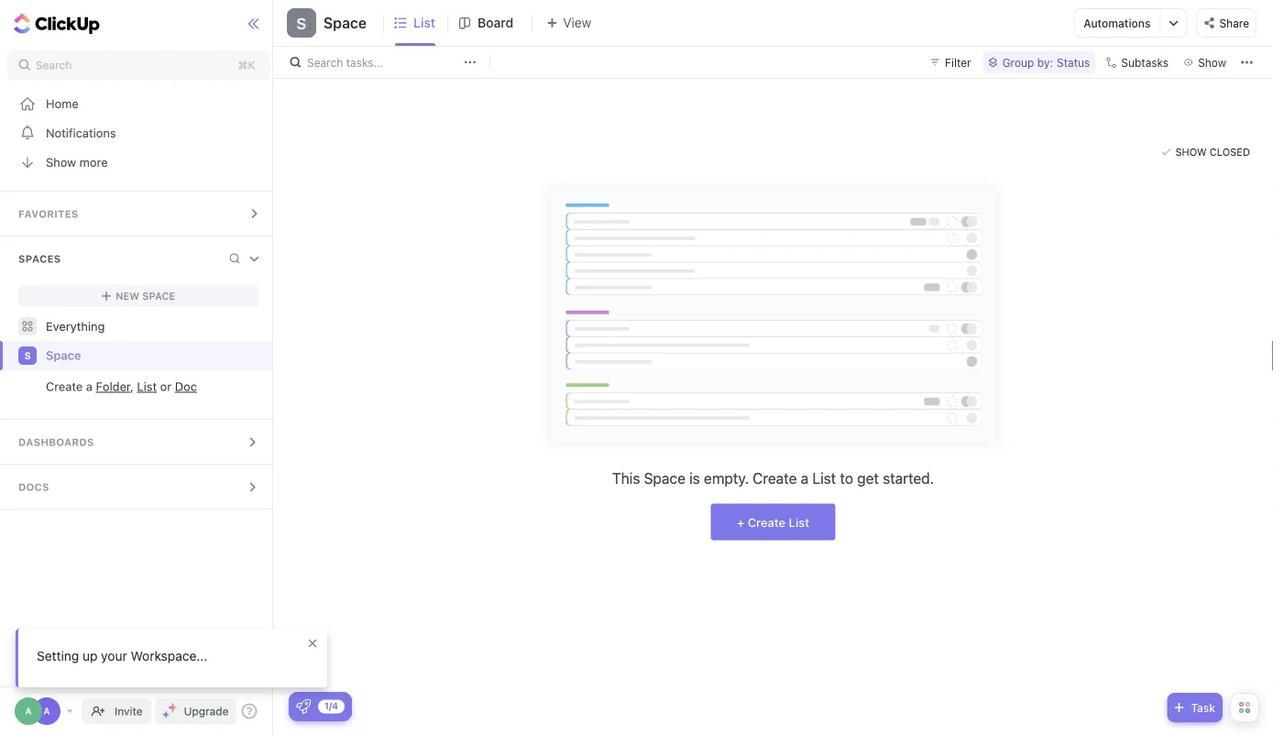 Task type: describe. For each thing, give the bounding box(es) containing it.
s
[[24, 350, 31, 361]]

space right new
[[142, 290, 175, 302]]

space inside "button"
[[324, 14, 367, 32]]

group
[[1003, 56, 1034, 69]]

search for search
[[36, 59, 72, 71]]

new space
[[116, 290, 175, 302]]

share
[[1220, 17, 1249, 29]]

search for search tasks...
[[307, 56, 343, 69]]

onboarding checklist button image
[[296, 699, 311, 714]]

show for show
[[1198, 56, 1226, 69]]

view
[[563, 15, 592, 30]]

,
[[130, 379, 134, 393]]

up
[[82, 649, 98, 664]]

folder
[[96, 379, 130, 393]]

space link
[[46, 341, 261, 370]]

space inside 'link'
[[46, 349, 81, 362]]

new
[[116, 290, 139, 302]]

list inside sidebar navigation
[[137, 379, 157, 393]]

is
[[689, 469, 700, 487]]

by:
[[1037, 56, 1053, 69]]

space left is
[[644, 469, 686, 487]]

setting
[[37, 649, 79, 664]]

create inside sidebar navigation
[[46, 379, 83, 393]]

⌘k
[[238, 59, 255, 71]]

subtasks button
[[1099, 51, 1174, 73]]

Search tasks... text field
[[307, 49, 459, 75]]

home
[[46, 97, 79, 110]]

home link
[[0, 89, 277, 118]]

show closed button
[[1157, 143, 1255, 161]]

upgrade link
[[155, 698, 236, 724]]

empty.
[[704, 469, 749, 487]]

spaces
[[18, 253, 61, 265]]

started.
[[883, 469, 934, 487]]

get
[[857, 469, 879, 487]]

automations
[[1084, 16, 1151, 29]]

1 vertical spatial create
[[753, 469, 797, 487]]

status
[[1057, 56, 1090, 69]]

task
[[1191, 701, 1215, 714]]

everything
[[46, 319, 105, 333]]

list down this space is empty. create a list to get started.
[[789, 515, 809, 529]]



Task type: vqa. For each thing, say whether or not it's contained in the screenshot.
Types within the button
no



Task type: locate. For each thing, give the bounding box(es) containing it.
create left folder
[[46, 379, 83, 393]]

search
[[307, 56, 343, 69], [36, 59, 72, 71]]

workspace...
[[131, 649, 208, 664]]

or
[[160, 379, 172, 393]]

1/4
[[324, 701, 338, 711]]

onboarding checklist button element
[[296, 699, 311, 714]]

notifications link
[[0, 118, 277, 148]]

more
[[79, 155, 108, 169]]

+ create list
[[737, 515, 809, 529]]

everything link
[[0, 312, 277, 341]]

list
[[413, 15, 435, 30], [137, 379, 157, 393], [812, 469, 836, 487], [789, 515, 809, 529]]

show
[[1198, 56, 1226, 69], [1175, 146, 1207, 158], [46, 155, 76, 169]]

closed
[[1210, 146, 1250, 158]]

favorites button
[[0, 192, 277, 236]]

2 vertical spatial create
[[748, 515, 786, 529]]

list up search tasks... text field
[[413, 15, 435, 30]]

search inside sidebar navigation
[[36, 59, 72, 71]]

view button
[[532, 11, 597, 34]]

1 horizontal spatial search
[[307, 56, 343, 69]]

docs
[[18, 481, 49, 493]]

a
[[86, 379, 93, 393], [801, 469, 809, 487]]

1 vertical spatial a
[[801, 469, 809, 487]]

show for show closed
[[1175, 146, 1207, 158]]

2 a from the left
[[44, 706, 50, 716]]

show inside show closed button
[[1175, 146, 1207, 158]]

board link
[[478, 0, 521, 46]]

sparkle svg 2 image
[[163, 711, 170, 718]]

sidebar navigation
[[0, 0, 277, 735]]

filter button
[[923, 51, 979, 73]]

show down share button
[[1198, 56, 1226, 69]]

list right ,
[[137, 379, 157, 393]]

show left closed
[[1175, 146, 1207, 158]]

upgrade
[[184, 705, 229, 718]]

favorites
[[18, 208, 78, 220]]

show left the more
[[46, 155, 76, 169]]

notifications
[[46, 126, 116, 140]]

this
[[612, 469, 640, 487]]

setting up your workspace...
[[37, 649, 208, 664]]

board
[[478, 15, 514, 30]]

show closed
[[1175, 146, 1250, 158]]

this space is empty. create a list to get started.
[[612, 469, 934, 487]]

show inside sidebar navigation
[[46, 155, 76, 169]]

your
[[101, 649, 127, 664]]

sparkle svg 1 image
[[168, 703, 177, 712]]

to
[[840, 469, 853, 487]]

group by: status
[[1003, 56, 1090, 69]]

a left to
[[801, 469, 809, 487]]

show button
[[1178, 51, 1232, 73]]

1 horizontal spatial a
[[801, 469, 809, 487]]

filter
[[945, 56, 971, 69]]

list inside "link"
[[413, 15, 435, 30]]

1 a from the left
[[25, 706, 32, 716]]

create right +
[[748, 515, 786, 529]]

subtasks
[[1121, 56, 1169, 69]]

space
[[324, 14, 367, 32], [142, 290, 175, 302], [46, 349, 81, 362], [644, 469, 686, 487]]

search tasks...
[[307, 56, 383, 69]]

0 horizontal spatial search
[[36, 59, 72, 71]]

show inside show dropdown button
[[1198, 56, 1226, 69]]

0 vertical spatial a
[[86, 379, 93, 393]]

show more
[[46, 155, 108, 169]]

create
[[46, 379, 83, 393], [753, 469, 797, 487], [748, 515, 786, 529]]

1 horizontal spatial a
[[44, 706, 50, 716]]

create a folder , list or doc
[[46, 379, 197, 393]]

+
[[737, 515, 745, 529]]

invite
[[115, 705, 143, 718]]

a
[[25, 706, 32, 716], [44, 706, 50, 716]]

space button
[[316, 3, 367, 43]]

0 horizontal spatial a
[[86, 379, 93, 393]]

create up + create list
[[753, 469, 797, 487]]

show for show more
[[46, 155, 76, 169]]

0 vertical spatial create
[[46, 379, 83, 393]]

a left folder
[[86, 379, 93, 393]]

search up home
[[36, 59, 72, 71]]

space down everything
[[46, 349, 81, 362]]

doc
[[175, 379, 197, 393]]

search left tasks...
[[307, 56, 343, 69]]

dashboards
[[18, 436, 94, 448]]

automations button
[[1075, 9, 1160, 37]]

space up search tasks...
[[324, 14, 367, 32]]

share button
[[1197, 8, 1257, 38]]

tasks...
[[346, 56, 383, 69]]

a inside navigation
[[86, 379, 93, 393]]

0 horizontal spatial a
[[25, 706, 32, 716]]

list left to
[[812, 469, 836, 487]]

list link
[[413, 0, 443, 46]]



